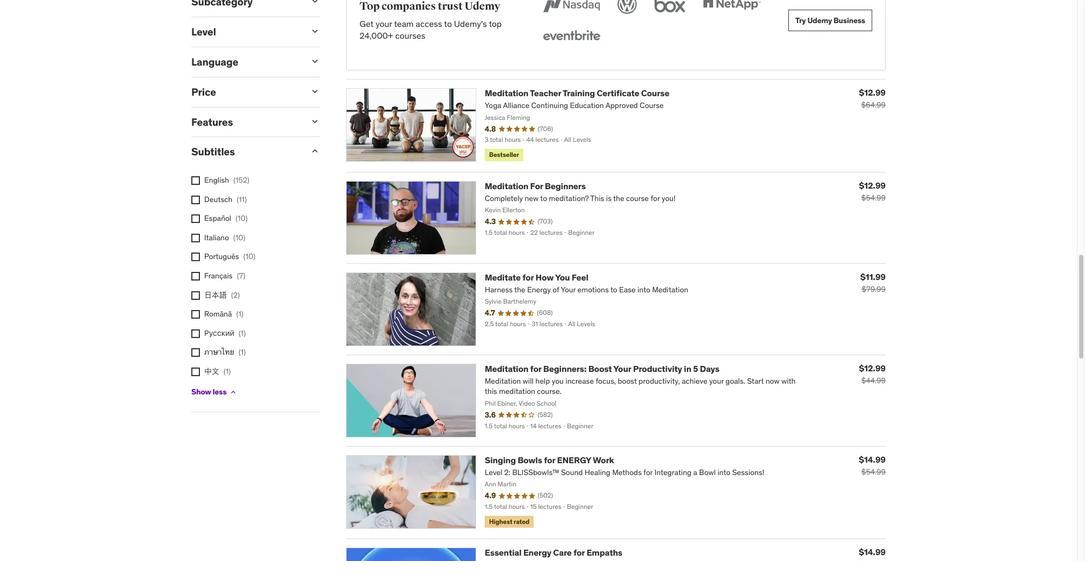 Task type: describe. For each thing, give the bounding box(es) containing it.
udemy's
[[454, 18, 487, 29]]

xsmall image for deutsch
[[191, 195, 200, 204]]

(1) for ภาษาไทย (1)
[[239, 347, 246, 357]]

feel
[[572, 272, 588, 283]]

get your team access to udemy's top 24,000+ courses
[[360, 18, 502, 41]]

(2)
[[231, 290, 240, 300]]

training
[[563, 88, 595, 98]]

meditate
[[485, 272, 521, 283]]

日本語
[[204, 290, 227, 300]]

your
[[613, 363, 631, 374]]

singing
[[485, 455, 516, 465]]

24,000+
[[360, 30, 393, 41]]

français
[[204, 271, 233, 281]]

xsmall image for français
[[191, 272, 200, 281]]

meditation teacher training certificate course link
[[485, 88, 669, 98]]

xsmall image for português
[[191, 253, 200, 261]]

(10) for español (10)
[[236, 214, 248, 223]]

xsmall image for ภาษาไทย
[[191, 349, 200, 357]]

energy
[[557, 455, 591, 465]]

(7)
[[237, 271, 245, 281]]

meditation for meditation for beginners
[[485, 180, 528, 191]]

in
[[684, 363, 691, 374]]

meditation for beginners: boost your productivity in 5 days
[[485, 363, 719, 374]]

subtitles button
[[191, 145, 301, 158]]

price button
[[191, 85, 301, 98]]

subtitles
[[191, 145, 235, 158]]

certificate
[[597, 88, 639, 98]]

boost
[[588, 363, 612, 374]]

ภาษาไทย (1)
[[204, 347, 246, 357]]

$12.99 $54.99
[[859, 180, 886, 202]]

beginners
[[545, 180, 586, 191]]

small image for language
[[310, 56, 320, 67]]

english
[[204, 175, 229, 185]]

your
[[376, 18, 392, 29]]

日本語 (2)
[[204, 290, 240, 300]]

(1) for 中文 (1)
[[224, 367, 231, 376]]

$54.99 for $14.99
[[862, 467, 886, 477]]

beginners:
[[543, 363, 587, 374]]

teacher
[[530, 88, 561, 98]]

volkswagen image
[[615, 0, 639, 16]]

español
[[204, 214, 231, 223]]

how
[[536, 272, 554, 283]]

essential energy care for empaths
[[485, 547, 622, 558]]

(10) for italiano (10)
[[233, 233, 245, 242]]

xsmall image for русский
[[191, 329, 200, 338]]

$54.99 for $12.99
[[862, 193, 886, 202]]

français (7)
[[204, 271, 245, 281]]

business
[[834, 15, 865, 25]]

meditation for beginners: boost your productivity in 5 days link
[[485, 363, 719, 374]]

español (10)
[[204, 214, 248, 223]]

courses
[[395, 30, 425, 41]]

features button
[[191, 115, 301, 128]]

for right bowls on the bottom left
[[544, 455, 555, 465]]

show
[[191, 387, 211, 397]]

xsmall image for română
[[191, 310, 200, 319]]

for left 'beginners:'
[[530, 363, 542, 374]]

中文
[[204, 367, 219, 376]]

deutsch (11)
[[204, 194, 247, 204]]

meditation teacher training certificate course
[[485, 88, 669, 98]]

try
[[796, 15, 806, 25]]

days
[[700, 363, 719, 374]]

$14.99 $54.99
[[859, 454, 886, 477]]

access
[[416, 18, 442, 29]]

中文 (1)
[[204, 367, 231, 376]]

$12.99 $44.99
[[859, 363, 886, 385]]

care
[[553, 547, 572, 558]]

language button
[[191, 55, 301, 68]]

netapp image
[[701, 0, 763, 16]]

energy
[[523, 547, 551, 558]]

ภาษาไทย
[[204, 347, 234, 357]]

udemy
[[808, 15, 832, 25]]

(152)
[[233, 175, 249, 185]]

(1) for русский (1)
[[239, 328, 246, 338]]

show less
[[191, 387, 227, 397]]

$12.99 for course
[[859, 87, 886, 98]]

for left how
[[523, 272, 534, 283]]

course
[[641, 88, 669, 98]]



Task type: locate. For each thing, give the bounding box(es) containing it.
română
[[204, 309, 232, 319]]

5 xsmall image from the top
[[191, 310, 200, 319]]

$12.99
[[859, 87, 886, 98], [859, 180, 886, 191], [859, 363, 886, 373]]

try udemy business
[[796, 15, 865, 25]]

(1) for română (1)
[[236, 309, 243, 319]]

$14.99 for $14.99
[[859, 547, 886, 557]]

xsmall image
[[191, 215, 200, 223], [191, 234, 200, 242], [191, 253, 200, 261], [191, 329, 200, 338], [191, 368, 200, 376], [229, 388, 237, 396]]

$64.99
[[861, 100, 886, 110]]

1 small image from the top
[[310, 0, 320, 7]]

(10) for português (10)
[[243, 252, 255, 261]]

$54.99 inside $14.99 $54.99
[[862, 467, 886, 477]]

xsmall image for español
[[191, 215, 200, 223]]

meditation for meditation for beginners: boost your productivity in 5 days
[[485, 363, 528, 374]]

(10) up português (10)
[[233, 233, 245, 242]]

$14.99
[[859, 454, 886, 465], [859, 547, 886, 557]]

(10) down (11)
[[236, 214, 248, 223]]

meditation for beginners link
[[485, 180, 586, 191]]

xsmall image inside show less button
[[229, 388, 237, 396]]

xsmall image left the "english" at the top
[[191, 176, 200, 185]]

try udemy business link
[[789, 10, 872, 31]]

xsmall image left română
[[191, 310, 200, 319]]

top
[[489, 18, 502, 29]]

2 $12.99 from the top
[[859, 180, 886, 191]]

features
[[191, 115, 233, 128]]

nasdaq image
[[541, 0, 603, 16]]

(1) right 中文
[[224, 367, 231, 376]]

singing bowls for energy work
[[485, 455, 614, 465]]

3 xsmall image from the top
[[191, 272, 200, 281]]

you
[[555, 272, 570, 283]]

show less button
[[191, 381, 237, 403]]

$12.99 for your
[[859, 363, 886, 373]]

to
[[444, 18, 452, 29]]

productivity
[[633, 363, 682, 374]]

for
[[530, 180, 543, 191]]

2 meditation from the top
[[485, 180, 528, 191]]

(11)
[[237, 194, 247, 204]]

1 vertical spatial $12.99
[[859, 180, 886, 191]]

română (1)
[[204, 309, 243, 319]]

xsmall image left 'français' at left
[[191, 272, 200, 281]]

2 $14.99 from the top
[[859, 547, 886, 557]]

box image
[[652, 0, 688, 16]]

(1)
[[236, 309, 243, 319], [239, 328, 246, 338], [239, 347, 246, 357], [224, 367, 231, 376]]

1 small image from the top
[[310, 56, 320, 67]]

1 vertical spatial $14.99
[[859, 547, 886, 557]]

2 xsmall image from the top
[[191, 195, 200, 204]]

1 $12.99 from the top
[[859, 87, 886, 98]]

meditation for beginners
[[485, 180, 586, 191]]

italiano (10)
[[204, 233, 245, 242]]

bowls
[[518, 455, 542, 465]]

6 xsmall image from the top
[[191, 349, 200, 357]]

(1) down (2)
[[236, 309, 243, 319]]

for
[[523, 272, 534, 283], [530, 363, 542, 374], [544, 455, 555, 465], [574, 547, 585, 558]]

$14.99 for $14.99 $54.99
[[859, 454, 886, 465]]

essential
[[485, 547, 522, 558]]

2 vertical spatial (10)
[[243, 252, 255, 261]]

0 vertical spatial $54.99
[[862, 193, 886, 202]]

$11.99 $79.99
[[860, 271, 886, 294]]

3 small image from the top
[[310, 86, 320, 97]]

1 xsmall image from the top
[[191, 176, 200, 185]]

0 vertical spatial $12.99
[[859, 87, 886, 98]]

price
[[191, 85, 216, 98]]

xsmall image left español
[[191, 215, 200, 223]]

small image for subtitles
[[310, 146, 320, 157]]

essential energy care for empaths link
[[485, 547, 622, 558]]

4 small image from the top
[[310, 146, 320, 157]]

xsmall image left 中文
[[191, 368, 200, 376]]

empaths
[[587, 547, 622, 558]]

português
[[204, 252, 239, 261]]

(10)
[[236, 214, 248, 223], [233, 233, 245, 242], [243, 252, 255, 261]]

xsmall image left ภาษาไทย
[[191, 349, 200, 357]]

русский (1)
[[204, 328, 246, 338]]

work
[[593, 455, 614, 465]]

xsmall image left 日本語
[[191, 291, 200, 300]]

5
[[693, 363, 698, 374]]

small image
[[310, 56, 320, 67], [310, 116, 320, 127]]

singing bowls for energy work link
[[485, 455, 614, 465]]

$79.99
[[862, 284, 886, 294]]

xsmall image left deutsch
[[191, 195, 200, 204]]

$12.99 $64.99
[[859, 87, 886, 110]]

small image for price
[[310, 86, 320, 97]]

0 vertical spatial small image
[[310, 56, 320, 67]]

for right care
[[574, 547, 585, 558]]

level
[[191, 25, 216, 38]]

3 meditation from the top
[[485, 363, 528, 374]]

xsmall image left português
[[191, 253, 200, 261]]

4 xsmall image from the top
[[191, 291, 200, 300]]

less
[[213, 387, 227, 397]]

xsmall image left русский
[[191, 329, 200, 338]]

2 $54.99 from the top
[[862, 467, 886, 477]]

italiano
[[204, 233, 229, 242]]

get
[[360, 18, 374, 29]]

1 $54.99 from the top
[[862, 193, 886, 202]]

$44.99
[[861, 376, 886, 385]]

xsmall image
[[191, 176, 200, 185], [191, 195, 200, 204], [191, 272, 200, 281], [191, 291, 200, 300], [191, 310, 200, 319], [191, 349, 200, 357]]

small image
[[310, 0, 320, 7], [310, 26, 320, 37], [310, 86, 320, 97], [310, 146, 320, 157]]

0 vertical spatial meditation
[[485, 88, 528, 98]]

xsmall image right the less
[[229, 388, 237, 396]]

(10) up '(7)'
[[243, 252, 255, 261]]

level button
[[191, 25, 301, 38]]

team
[[394, 18, 414, 29]]

eventbrite image
[[541, 25, 603, 48]]

1 vertical spatial (10)
[[233, 233, 245, 242]]

2 small image from the top
[[310, 26, 320, 37]]

small image for features
[[310, 116, 320, 127]]

deutsch
[[204, 194, 232, 204]]

language
[[191, 55, 238, 68]]

xsmall image left italiano
[[191, 234, 200, 242]]

$54.99
[[862, 193, 886, 202], [862, 467, 886, 477]]

$54.99 inside the $12.99 $54.99
[[862, 193, 886, 202]]

1 $14.99 from the top
[[859, 454, 886, 465]]

$11.99
[[860, 271, 886, 282]]

meditate for how you feel link
[[485, 272, 588, 283]]

português (10)
[[204, 252, 255, 261]]

3 $12.99 from the top
[[859, 363, 886, 373]]

meditation for meditation teacher training certificate course
[[485, 88, 528, 98]]

русский
[[204, 328, 234, 338]]

1 vertical spatial small image
[[310, 116, 320, 127]]

xsmall image for english
[[191, 176, 200, 185]]

xsmall image for 中文
[[191, 368, 200, 376]]

2 vertical spatial $12.99
[[859, 363, 886, 373]]

xsmall image for italiano
[[191, 234, 200, 242]]

2 vertical spatial meditation
[[485, 363, 528, 374]]

(1) right ภาษาไทย
[[239, 347, 246, 357]]

0 vertical spatial (10)
[[236, 214, 248, 223]]

1 vertical spatial meditation
[[485, 180, 528, 191]]

meditate for how you feel
[[485, 272, 588, 283]]

(1) right русский
[[239, 328, 246, 338]]

1 meditation from the top
[[485, 88, 528, 98]]

small image for level
[[310, 26, 320, 37]]

english (152)
[[204, 175, 249, 185]]

1 vertical spatial $54.99
[[862, 467, 886, 477]]

0 vertical spatial $14.99
[[859, 454, 886, 465]]

2 small image from the top
[[310, 116, 320, 127]]

xsmall image for 日本語
[[191, 291, 200, 300]]



Task type: vqa. For each thing, say whether or not it's contained in the screenshot.
2nd more from the left
no



